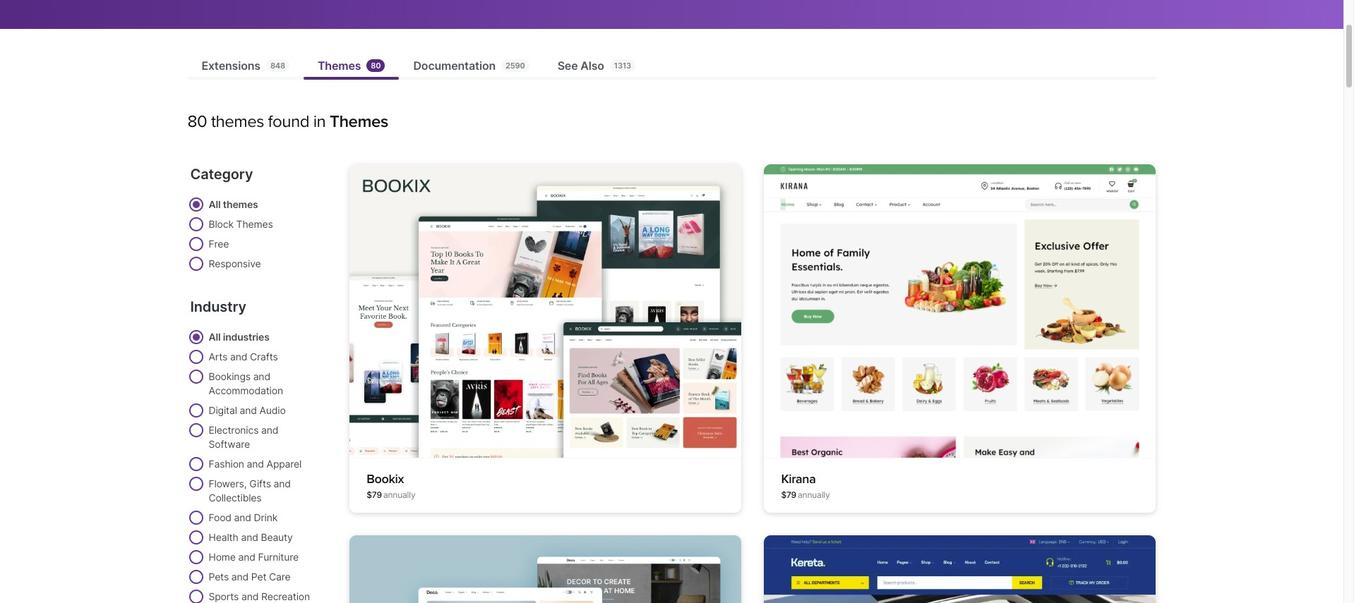 Task type: locate. For each thing, give the bounding box(es) containing it.
0 vertical spatial themes
[[211, 112, 264, 132]]

annually
[[383, 490, 416, 501], [798, 490, 830, 501]]

block
[[209, 218, 234, 230]]

$79 inside bookix $79 annually
[[367, 490, 382, 501]]

bookings and accommodation
[[209, 371, 283, 397]]

digital and audio
[[209, 405, 286, 417]]

2 annually from the left
[[798, 490, 830, 501]]

all up arts
[[209, 331, 221, 343]]

health and beauty
[[209, 532, 293, 544]]

themes
[[318, 59, 361, 73], [330, 112, 388, 132], [236, 218, 273, 230]]

responsive
[[209, 258, 261, 270]]

1 vertical spatial 80
[[187, 112, 207, 132]]

and for software
[[261, 424, 278, 436]]

food and drink
[[209, 512, 278, 524]]

2 vertical spatial themes
[[236, 218, 273, 230]]

all up block
[[209, 198, 221, 210]]

and for crafts
[[230, 351, 247, 363]]

themes up block themes
[[223, 198, 258, 210]]

themes
[[211, 112, 264, 132], [223, 198, 258, 210]]

and up gifts
[[247, 458, 264, 470]]

bookings
[[209, 371, 251, 383]]

and inside the electronics and software
[[261, 424, 278, 436]]

fashion and apparel
[[209, 458, 302, 470]]

all themes
[[209, 198, 258, 210]]

None search field
[[187, 0, 541, 9]]

health
[[209, 532, 238, 544]]

themes down all themes
[[236, 218, 273, 230]]

and up home and furniture
[[241, 532, 258, 544]]

pets and pet care
[[209, 571, 291, 583]]

and down apparel
[[274, 478, 291, 490]]

1 vertical spatial all
[[209, 331, 221, 343]]

1 horizontal spatial $79
[[781, 490, 797, 501]]

and for furniture
[[238, 551, 256, 564]]

2 $79 from the left
[[781, 490, 797, 501]]

and for beauty
[[241, 532, 258, 544]]

sports
[[209, 591, 239, 603]]

crafts
[[250, 351, 278, 363]]

kirana $79 annually
[[781, 472, 830, 501]]

and inside bookings and accommodation
[[253, 371, 270, 383]]

themes for all
[[223, 198, 258, 210]]

0 horizontal spatial $79
[[367, 490, 382, 501]]

$79 down 'bookix'
[[367, 490, 382, 501]]

and for audio
[[240, 405, 257, 417]]

2 all from the top
[[209, 331, 221, 343]]

all
[[209, 198, 221, 210], [209, 331, 221, 343]]

annually for kirana
[[798, 490, 830, 501]]

home and furniture
[[209, 551, 299, 564]]

0 horizontal spatial 80
[[187, 112, 207, 132]]

digital
[[209, 405, 237, 417]]

1313
[[614, 61, 631, 71]]

80
[[371, 61, 381, 71], [187, 112, 207, 132]]

flowers,
[[209, 478, 247, 490]]

themes left 'found'
[[211, 112, 264, 132]]

0 vertical spatial themes
[[318, 59, 361, 73]]

arts and crafts
[[209, 351, 278, 363]]

and for pet
[[231, 571, 249, 583]]

and down all industries
[[230, 351, 247, 363]]

kirana
[[781, 472, 816, 487]]

annually down 'bookix'
[[383, 490, 416, 501]]

bookix link
[[367, 472, 404, 487]]

and down crafts
[[253, 371, 270, 383]]

0 horizontal spatial annually
[[383, 490, 416, 501]]

$79
[[367, 490, 382, 501], [781, 490, 797, 501]]

1 annually from the left
[[383, 490, 416, 501]]

and
[[230, 351, 247, 363], [253, 371, 270, 383], [240, 405, 257, 417], [261, 424, 278, 436], [247, 458, 264, 470], [274, 478, 291, 490], [234, 512, 251, 524], [241, 532, 258, 544], [238, 551, 256, 564], [231, 571, 249, 583], [241, 591, 259, 603]]

1 vertical spatial themes
[[330, 112, 388, 132]]

themes up in
[[318, 59, 361, 73]]

themes for 80
[[211, 112, 264, 132]]

bookix
[[367, 472, 404, 487]]

1 horizontal spatial 80
[[371, 61, 381, 71]]

drink
[[254, 512, 278, 524]]

extensions
[[202, 59, 261, 73]]

80 for 80
[[371, 61, 381, 71]]

80 themes found in themes
[[187, 112, 388, 132]]

annually inside kirana $79 annually
[[798, 490, 830, 501]]

block themes
[[209, 218, 273, 230]]

1 $79 from the left
[[367, 490, 382, 501]]

all for category
[[209, 198, 221, 210]]

$79 for kirana
[[781, 490, 797, 501]]

and down accommodation
[[240, 405, 257, 417]]

$79 inside kirana $79 annually
[[781, 490, 797, 501]]

documentation
[[413, 59, 496, 73]]

pet
[[251, 571, 266, 583]]

and down pets and pet care
[[241, 591, 259, 603]]

and for accommodation
[[253, 371, 270, 383]]

annually inside bookix $79 annually
[[383, 490, 416, 501]]

themes right in
[[330, 112, 388, 132]]

and for drink
[[234, 512, 251, 524]]

1 horizontal spatial annually
[[798, 490, 830, 501]]

and up pets and pet care
[[238, 551, 256, 564]]

0 vertical spatial all
[[209, 198, 221, 210]]

and left pet on the left
[[231, 571, 249, 583]]

and inside flowers, gifts and collectibles
[[274, 478, 291, 490]]

0 vertical spatial 80
[[371, 61, 381, 71]]

and down collectibles on the left
[[234, 512, 251, 524]]

collectibles
[[209, 492, 262, 504]]

annually down kirana 'link'
[[798, 490, 830, 501]]

$79 down kirana 'link'
[[781, 490, 797, 501]]

and down audio at the left of page
[[261, 424, 278, 436]]

care
[[269, 571, 291, 583]]

1 all from the top
[[209, 198, 221, 210]]

and for recreation
[[241, 591, 259, 603]]

1 vertical spatial themes
[[223, 198, 258, 210]]



Task type: vqa. For each thing, say whether or not it's contained in the screenshot.


Task type: describe. For each thing, give the bounding box(es) containing it.
industry
[[190, 299, 246, 316]]

category
[[190, 166, 253, 183]]

free
[[209, 238, 229, 250]]

see
[[558, 59, 578, 73]]

80 for 80 themes found in themes
[[187, 112, 207, 132]]

2590
[[506, 61, 525, 71]]

found
[[268, 112, 309, 132]]

fashion
[[209, 458, 244, 470]]

annually for bookix
[[383, 490, 416, 501]]

furniture
[[258, 551, 299, 564]]

arts
[[209, 351, 228, 363]]

848
[[270, 61, 285, 71]]

gifts
[[249, 478, 271, 490]]

beauty
[[261, 532, 293, 544]]

recreation
[[261, 591, 310, 603]]

flowers, gifts and collectibles
[[209, 478, 291, 504]]

kirana link
[[781, 472, 816, 487]]

apparel
[[267, 458, 302, 470]]

all for industry
[[209, 331, 221, 343]]

food
[[209, 512, 232, 524]]

sports and recreation
[[209, 591, 310, 603]]

accommodation
[[209, 385, 283, 397]]

pets
[[209, 571, 229, 583]]

electronics and software
[[209, 424, 278, 451]]

in
[[313, 112, 326, 132]]

see also
[[558, 59, 604, 73]]

bookix $79 annually
[[367, 472, 416, 501]]

audio
[[260, 405, 286, 417]]

software
[[209, 439, 250, 451]]

all industries
[[209, 331, 270, 343]]

and for apparel
[[247, 458, 264, 470]]

electronics
[[209, 424, 259, 436]]

home
[[209, 551, 236, 564]]

industries
[[223, 331, 270, 343]]

$79 for bookix
[[367, 490, 382, 501]]

also
[[581, 59, 604, 73]]



